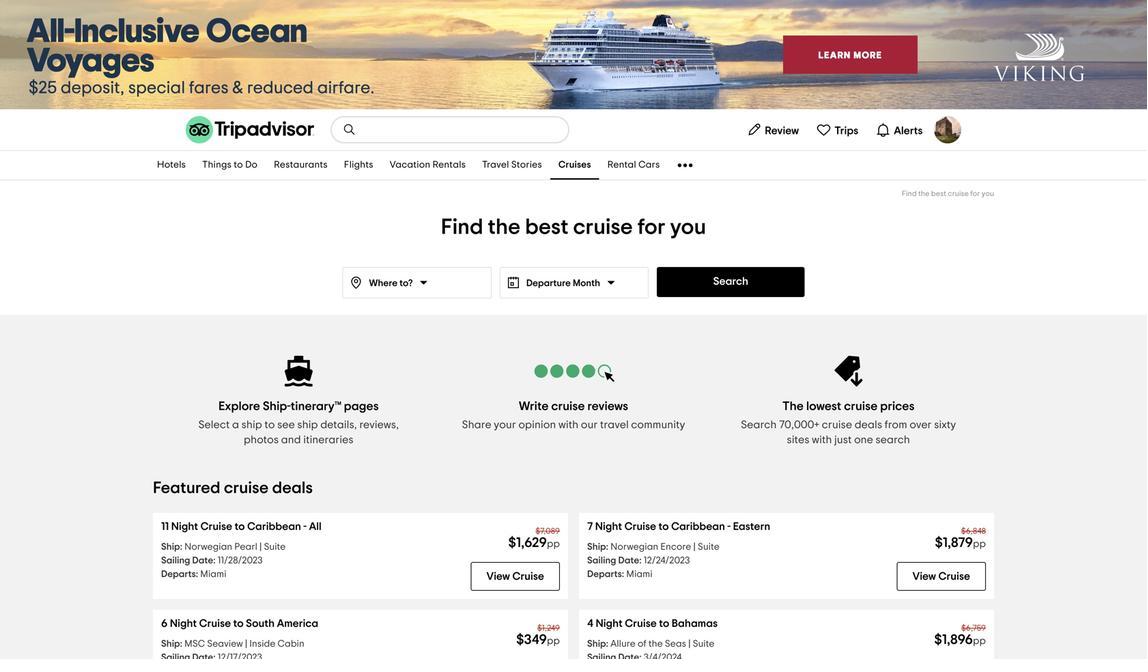 Task type: describe. For each thing, give the bounding box(es) containing it.
night for 7
[[595, 521, 622, 532]]

write cruise reviews share your opinion with our travel community
[[462, 400, 685, 430]]

| for seaview
[[245, 639, 247, 649]]

sailing for $1,629
[[161, 556, 190, 565]]

vacation
[[390, 160, 430, 170]]

pp for $349
[[547, 636, 560, 646]]

: for ship : norwegian encore | suite sailing date: 12/24/2023 departs: miami
[[606, 542, 609, 552]]

community
[[631, 419, 685, 430]]

miami for $1,629
[[200, 570, 226, 579]]

norwegian for $1,879
[[611, 542, 658, 552]]

itineraries
[[303, 434, 354, 445]]

: for ship : allure of the seas | suite
[[606, 639, 609, 649]]

pp for $1,879
[[973, 539, 986, 549]]

things to do link
[[194, 151, 266, 180]]

inside
[[250, 639, 276, 649]]

photos
[[244, 434, 279, 445]]

6 night cruise to south america
[[161, 618, 318, 629]]

departs: for $1,629
[[161, 570, 198, 579]]

date: for $1,629
[[192, 556, 216, 565]]

seaview
[[207, 639, 243, 649]]

: for ship : norwegian pearl | suite sailing date: 11/28/2023 departs: miami
[[180, 542, 182, 552]]

one
[[854, 434, 873, 445]]

view cruise for $1,629
[[487, 571, 544, 582]]

bahamas
[[672, 618, 718, 629]]

travel
[[482, 160, 509, 170]]

ship : norwegian encore | suite sailing date: 12/24/2023 departs: miami
[[587, 542, 720, 579]]

restaurants
[[274, 160, 328, 170]]

suite for $1,879
[[698, 542, 720, 552]]

night for 6
[[170, 618, 197, 629]]

departs: for $1,879
[[587, 570, 624, 579]]

$6,759 $1,896 pp
[[934, 624, 986, 647]]

norwegian for $1,629
[[184, 542, 232, 552]]

trips
[[835, 125, 859, 136]]

your
[[494, 419, 516, 430]]

12/24/2023
[[644, 556, 690, 565]]

eastern
[[733, 521, 770, 532]]

alerts link
[[870, 116, 929, 143]]

7
[[587, 521, 593, 532]]

the lowest cruise prices search 70,000+ cruise deals from over sixty sites with just one search
[[741, 400, 956, 445]]

to for 7
[[659, 521, 669, 532]]

where
[[369, 279, 398, 288]]

$6,848 $1,879 pp
[[935, 527, 986, 550]]

$1,629
[[508, 536, 547, 550]]

cruise inside write cruise reviews share your opinion with our travel community
[[551, 400, 585, 412]]

america
[[277, 618, 318, 629]]

4 night cruise to bahamas
[[587, 618, 718, 629]]

| for encore
[[693, 542, 696, 552]]

things
[[202, 160, 232, 170]]

flights link
[[336, 151, 382, 180]]

reviews
[[588, 400, 628, 412]]

$7,089
[[536, 527, 560, 535]]

explore ship‑tinerary™ pages select a ship to see ship details, reviews, photos and itineraries
[[198, 400, 399, 445]]

where to?
[[369, 279, 413, 288]]

deals inside "the lowest cruise prices search 70,000+ cruise deals from over sixty sites with just one search"
[[855, 419, 882, 430]]

miami for $1,879
[[626, 570, 653, 579]]

$6,848
[[961, 527, 986, 535]]

2 vertical spatial the
[[649, 639, 663, 649]]

| right seas
[[688, 639, 691, 649]]

caribbean for $1,629
[[247, 521, 301, 532]]

1 horizontal spatial find
[[902, 190, 917, 197]]

sixty
[[934, 419, 956, 430]]

view for $1,629
[[487, 571, 510, 582]]

review
[[765, 125, 799, 136]]

hotels link
[[149, 151, 194, 180]]

search inside "the lowest cruise prices search 70,000+ cruise deals from over sixty sites with just one search"
[[741, 419, 777, 430]]

$1,249
[[537, 624, 560, 632]]

1 horizontal spatial for
[[971, 190, 980, 197]]

flights
[[344, 160, 373, 170]]

details,
[[320, 419, 357, 430]]

encore
[[661, 542, 691, 552]]

over
[[910, 419, 932, 430]]

suite down bahamas
[[693, 639, 715, 649]]

msc
[[184, 639, 205, 649]]

cruise down $1,629
[[512, 571, 544, 582]]

$349
[[516, 633, 547, 647]]

11 night cruise to caribbean - all
[[161, 521, 322, 532]]

2 horizontal spatial the
[[919, 190, 930, 197]]

cruise up one
[[844, 400, 878, 412]]

to inside explore ship‑tinerary™ pages select a ship to see ship details, reviews, photos and itineraries
[[265, 419, 275, 430]]

ship‑tinerary™
[[263, 400, 341, 412]]

do
[[245, 160, 258, 170]]

our
[[581, 419, 598, 430]]

restaurants link
[[266, 151, 336, 180]]

of
[[638, 639, 647, 649]]

prices
[[880, 400, 915, 412]]

4
[[587, 618, 593, 629]]

caribbean for $1,879
[[671, 521, 725, 532]]

opinion
[[519, 419, 556, 430]]

70,000+
[[779, 419, 820, 430]]

view cruise for $1,879
[[913, 571, 970, 582]]

search
[[876, 434, 910, 445]]

sites
[[787, 434, 810, 445]]

reviews,
[[359, 419, 399, 430]]

cruise for caribbean - eastern
[[625, 521, 656, 532]]

date: for $1,879
[[618, 556, 642, 565]]

ship : norwegian pearl | suite sailing date: 11/28/2023 departs: miami
[[161, 542, 286, 579]]

write
[[519, 400, 549, 412]]

1 ship from the left
[[241, 419, 262, 430]]

| for pearl
[[260, 542, 262, 552]]



Task type: locate. For each thing, give the bounding box(es) containing it.
featured
[[153, 480, 220, 496]]

cruise down profile picture
[[948, 190, 969, 197]]

view cruise down $1,629
[[487, 571, 544, 582]]

$6,759
[[962, 624, 986, 632]]

find the best cruise for you up departure month
[[441, 216, 706, 238]]

$1,249 $349 pp
[[516, 624, 560, 647]]

2 - from the left
[[728, 521, 731, 532]]

$1,879
[[935, 536, 973, 550]]

pp for $1,629
[[547, 539, 560, 549]]

0 vertical spatial search
[[713, 276, 749, 287]]

norwegian up 12/24/2023
[[611, 542, 658, 552]]

sailing for $1,879
[[587, 556, 616, 565]]

with
[[559, 419, 579, 430], [812, 434, 832, 445]]

2 caribbean from the left
[[671, 521, 725, 532]]

2 norwegian from the left
[[611, 542, 658, 552]]

night right 11 at the bottom
[[171, 521, 198, 532]]

rental
[[608, 160, 636, 170]]

ship inside ship : norwegian encore | suite sailing date: 12/24/2023 departs: miami
[[587, 542, 606, 552]]

2 sailing from the left
[[587, 556, 616, 565]]

the down travel stories link
[[488, 216, 521, 238]]

with left the our
[[559, 419, 579, 430]]

travel
[[600, 419, 629, 430]]

cruise
[[948, 190, 969, 197], [573, 216, 633, 238], [551, 400, 585, 412], [844, 400, 878, 412], [822, 419, 852, 430], [224, 480, 269, 496]]

pp down $6,848
[[973, 539, 986, 549]]

1 vertical spatial you
[[670, 216, 706, 238]]

night right 4
[[596, 618, 623, 629]]

pp inside $6,759 $1,896 pp
[[973, 636, 986, 646]]

departure month
[[526, 279, 600, 288]]

0 horizontal spatial you
[[670, 216, 706, 238]]

| left inside
[[245, 639, 247, 649]]

2 miami from the left
[[626, 570, 653, 579]]

2 view from the left
[[913, 571, 936, 582]]

all
[[309, 521, 322, 532]]

1 horizontal spatial view cruise
[[913, 571, 970, 582]]

miami down 12/24/2023
[[626, 570, 653, 579]]

0 horizontal spatial departs:
[[161, 570, 198, 579]]

best down profile picture
[[931, 190, 946, 197]]

| right encore
[[693, 542, 696, 552]]

7 night cruise to caribbean - eastern
[[587, 521, 770, 532]]

pp for $1,896
[[973, 636, 986, 646]]

to left see
[[265, 419, 275, 430]]

a
[[232, 419, 239, 430]]

see
[[277, 419, 295, 430]]

to inside "link"
[[234, 160, 243, 170]]

deals up the all
[[272, 480, 313, 496]]

pp inside $1,249 $349 pp
[[547, 636, 560, 646]]

view for $1,879
[[913, 571, 936, 582]]

0 horizontal spatial the
[[488, 216, 521, 238]]

caribbean
[[247, 521, 301, 532], [671, 521, 725, 532]]

month
[[573, 279, 600, 288]]

sailing inside ship : norwegian encore | suite sailing date: 12/24/2023 departs: miami
[[587, 556, 616, 565]]

to for 6
[[233, 618, 244, 629]]

alerts
[[894, 125, 923, 136]]

and
[[281, 434, 301, 445]]

1 horizontal spatial with
[[812, 434, 832, 445]]

ship : allure of the seas | suite
[[587, 639, 715, 649]]

1 horizontal spatial find the best cruise for you
[[902, 190, 994, 197]]

0 horizontal spatial caribbean
[[247, 521, 301, 532]]

1 horizontal spatial you
[[982, 190, 994, 197]]

cruise for caribbean - all
[[201, 521, 232, 532]]

2 ship from the left
[[297, 419, 318, 430]]

with inside write cruise reviews share your opinion with our travel community
[[559, 419, 579, 430]]

1 norwegian from the left
[[184, 542, 232, 552]]

None search field
[[332, 117, 568, 142]]

0 horizontal spatial for
[[638, 216, 666, 238]]

miami inside ship : norwegian encore | suite sailing date: 12/24/2023 departs: miami
[[626, 570, 653, 579]]

1 horizontal spatial departs:
[[587, 570, 624, 579]]

cruise up month
[[573, 216, 633, 238]]

view cruise
[[487, 571, 544, 582], [913, 571, 970, 582]]

1 horizontal spatial caribbean
[[671, 521, 725, 532]]

: inside ship : norwegian encore | suite sailing date: 12/24/2023 departs: miami
[[606, 542, 609, 552]]

0 horizontal spatial view cruise
[[487, 571, 544, 582]]

to up seas
[[659, 618, 670, 629]]

-
[[304, 521, 307, 532], [728, 521, 731, 532]]

to up pearl
[[235, 521, 245, 532]]

0 vertical spatial deals
[[855, 419, 882, 430]]

to up the ship : msc seaview | inside cabin
[[233, 618, 244, 629]]

rental cars
[[608, 160, 660, 170]]

ship for ship : msc seaview | inside cabin
[[161, 639, 180, 649]]

travel stories
[[482, 160, 542, 170]]

- left the eastern
[[728, 521, 731, 532]]

cruise up "11 night cruise to caribbean - all"
[[224, 480, 269, 496]]

1 vertical spatial find
[[441, 216, 483, 238]]

pages
[[344, 400, 379, 412]]

0 horizontal spatial with
[[559, 419, 579, 430]]

ship down ship‑tinerary™
[[297, 419, 318, 430]]

with left just
[[812, 434, 832, 445]]

to?
[[400, 279, 413, 288]]

pearl
[[234, 542, 257, 552]]

1 date: from the left
[[192, 556, 216, 565]]

pp down $6,759
[[973, 636, 986, 646]]

cruise
[[201, 521, 232, 532], [625, 521, 656, 532], [512, 571, 544, 582], [939, 571, 970, 582], [199, 618, 231, 629], [625, 618, 657, 629]]

cruise for south america
[[199, 618, 231, 629]]

sailing inside 'ship : norwegian pearl | suite sailing date: 11/28/2023 departs: miami'
[[161, 556, 190, 565]]

from
[[885, 419, 907, 430]]

1 vertical spatial the
[[488, 216, 521, 238]]

| right pearl
[[260, 542, 262, 552]]

0 vertical spatial with
[[559, 419, 579, 430]]

stories
[[511, 160, 542, 170]]

seas
[[665, 639, 686, 649]]

cruises
[[559, 160, 591, 170]]

the
[[783, 400, 804, 412]]

vacation rentals
[[390, 160, 466, 170]]

ship
[[241, 419, 262, 430], [297, 419, 318, 430]]

0 horizontal spatial ship
[[241, 419, 262, 430]]

rental cars link
[[599, 151, 668, 180]]

featured cruise deals
[[153, 480, 313, 496]]

just
[[835, 434, 852, 445]]

1 vertical spatial deals
[[272, 480, 313, 496]]

tripadvisor image
[[186, 116, 314, 143]]

the down alerts
[[919, 190, 930, 197]]

cruise up the our
[[551, 400, 585, 412]]

2 departs: from the left
[[587, 570, 624, 579]]

cruise up 'ship : norwegian pearl | suite sailing date: 11/28/2023 departs: miami'
[[201, 521, 232, 532]]

ship right a
[[241, 419, 262, 430]]

- for $1,629
[[304, 521, 307, 532]]

date: left 12/24/2023
[[618, 556, 642, 565]]

search image
[[343, 123, 356, 137]]

- for $1,879
[[728, 521, 731, 532]]

0 horizontal spatial -
[[304, 521, 307, 532]]

review link
[[741, 116, 805, 143]]

0 vertical spatial the
[[919, 190, 930, 197]]

find the best cruise for you down profile picture
[[902, 190, 994, 197]]

suite for $1,629
[[264, 542, 286, 552]]

norwegian
[[184, 542, 232, 552], [611, 542, 658, 552]]

to for 11
[[235, 521, 245, 532]]

allure
[[611, 639, 636, 649]]

date: inside ship : norwegian encore | suite sailing date: 12/24/2023 departs: miami
[[618, 556, 642, 565]]

miami down 11/28/2023
[[200, 570, 226, 579]]

find down rentals
[[441, 216, 483, 238]]

trips link
[[810, 116, 864, 143]]

1 horizontal spatial the
[[649, 639, 663, 649]]

2 view cruise from the left
[[913, 571, 970, 582]]

1 sailing from the left
[[161, 556, 190, 565]]

0 vertical spatial find the best cruise for you
[[902, 190, 994, 197]]

deals up one
[[855, 419, 882, 430]]

0 horizontal spatial view
[[487, 571, 510, 582]]

find down alerts
[[902, 190, 917, 197]]

1 vertical spatial with
[[812, 434, 832, 445]]

norwegian inside 'ship : norwegian pearl | suite sailing date: 11/28/2023 departs: miami'
[[184, 542, 232, 552]]

ship for ship : norwegian encore | suite sailing date: 12/24/2023 departs: miami
[[587, 542, 606, 552]]

ship down 7
[[587, 542, 606, 552]]

1 vertical spatial search
[[741, 419, 777, 430]]

0 horizontal spatial miami
[[200, 570, 226, 579]]

ship for ship : norwegian pearl | suite sailing date: 11/28/2023 departs: miami
[[161, 542, 180, 552]]

1 horizontal spatial sailing
[[587, 556, 616, 565]]

suite right encore
[[698, 542, 720, 552]]

rentals
[[433, 160, 466, 170]]

1 vertical spatial best
[[525, 216, 569, 238]]

sailing down 11 at the bottom
[[161, 556, 190, 565]]

view down $1,879
[[913, 571, 936, 582]]

: inside 'ship : norwegian pearl | suite sailing date: 11/28/2023 departs: miami'
[[180, 542, 182, 552]]

cruises link
[[550, 151, 599, 180]]

with inside "the lowest cruise prices search 70,000+ cruise deals from over sixty sites with just one search"
[[812, 434, 832, 445]]

night right '6'
[[170, 618, 197, 629]]

1 horizontal spatial -
[[728, 521, 731, 532]]

ship inside 'ship : norwegian pearl | suite sailing date: 11/28/2023 departs: miami'
[[161, 542, 180, 552]]

0 horizontal spatial best
[[525, 216, 569, 238]]

miami
[[200, 570, 226, 579], [626, 570, 653, 579]]

departs: inside 'ship : norwegian pearl | suite sailing date: 11/28/2023 departs: miami'
[[161, 570, 198, 579]]

south
[[246, 618, 275, 629]]

1 miami from the left
[[200, 570, 226, 579]]

1 view cruise from the left
[[487, 571, 544, 582]]

best up departure on the top left of the page
[[525, 216, 569, 238]]

| inside 'ship : norwegian pearl | suite sailing date: 11/28/2023 departs: miami'
[[260, 542, 262, 552]]

night for 11
[[171, 521, 198, 532]]

explore
[[218, 400, 260, 412]]

ship : msc seaview | inside cabin
[[161, 639, 304, 649]]

pp inside '$7,089 $1,629 pp'
[[547, 539, 560, 549]]

to for 4
[[659, 618, 670, 629]]

pp
[[547, 539, 560, 549], [973, 539, 986, 549], [547, 636, 560, 646], [973, 636, 986, 646]]

cabin
[[278, 639, 304, 649]]

caribbean up encore
[[671, 521, 725, 532]]

1 view from the left
[[487, 571, 510, 582]]

to left do
[[234, 160, 243, 170]]

1 caribbean from the left
[[247, 521, 301, 532]]

1 horizontal spatial ship
[[297, 419, 318, 430]]

1 horizontal spatial date:
[[618, 556, 642, 565]]

for
[[971, 190, 980, 197], [638, 216, 666, 238]]

sailing down 7
[[587, 556, 616, 565]]

things to do
[[202, 160, 258, 170]]

pp inside $6,848 $1,879 pp
[[973, 539, 986, 549]]

ship for ship : allure of the seas | suite
[[587, 639, 606, 649]]

cruise down $1,879
[[939, 571, 970, 582]]

view
[[487, 571, 510, 582], [913, 571, 936, 582]]

date: left 11/28/2023
[[192, 556, 216, 565]]

- left the all
[[304, 521, 307, 532]]

0 horizontal spatial find the best cruise for you
[[441, 216, 706, 238]]

0 vertical spatial you
[[982, 190, 994, 197]]

1 horizontal spatial view
[[913, 571, 936, 582]]

lowest
[[806, 400, 842, 412]]

1 - from the left
[[304, 521, 307, 532]]

departs: down 11 at the bottom
[[161, 570, 198, 579]]

cruise up seaview
[[199, 618, 231, 629]]

0 vertical spatial best
[[931, 190, 946, 197]]

profile picture image
[[934, 116, 962, 143]]

:
[[180, 542, 182, 552], [606, 542, 609, 552], [180, 639, 182, 649], [606, 639, 609, 649]]

suite
[[264, 542, 286, 552], [698, 542, 720, 552], [693, 639, 715, 649]]

night
[[171, 521, 198, 532], [595, 521, 622, 532], [170, 618, 197, 629], [596, 618, 623, 629]]

| inside ship : norwegian encore | suite sailing date: 12/24/2023 departs: miami
[[693, 542, 696, 552]]

1 horizontal spatial miami
[[626, 570, 653, 579]]

$1,896
[[934, 633, 973, 647]]

cruise up 'of' on the bottom right of the page
[[625, 618, 657, 629]]

0 horizontal spatial deals
[[272, 480, 313, 496]]

0 horizontal spatial norwegian
[[184, 542, 232, 552]]

pp down $1,249
[[547, 636, 560, 646]]

suite right pearl
[[264, 542, 286, 552]]

share
[[462, 419, 492, 430]]

1 departs: from the left
[[161, 570, 198, 579]]

travel stories link
[[474, 151, 550, 180]]

1 horizontal spatial norwegian
[[611, 542, 658, 552]]

0 horizontal spatial date:
[[192, 556, 216, 565]]

departs: down 7
[[587, 570, 624, 579]]

ship down 4
[[587, 639, 606, 649]]

caribbean up pearl
[[247, 521, 301, 532]]

ship down '6'
[[161, 639, 180, 649]]

night right 7
[[595, 521, 622, 532]]

suite inside 'ship : norwegian pearl | suite sailing date: 11/28/2023 departs: miami'
[[264, 542, 286, 552]]

1 vertical spatial find the best cruise for you
[[441, 216, 706, 238]]

departs:
[[161, 570, 198, 579], [587, 570, 624, 579]]

0 vertical spatial for
[[971, 190, 980, 197]]

1 vertical spatial for
[[638, 216, 666, 238]]

suite inside ship : norwegian encore | suite sailing date: 12/24/2023 departs: miami
[[698, 542, 720, 552]]

1 horizontal spatial deals
[[855, 419, 882, 430]]

miami inside 'ship : norwegian pearl | suite sailing date: 11/28/2023 departs: miami'
[[200, 570, 226, 579]]

1 horizontal spatial best
[[931, 190, 946, 197]]

departs: inside ship : norwegian encore | suite sailing date: 12/24/2023 departs: miami
[[587, 570, 624, 579]]

0 vertical spatial find
[[902, 190, 917, 197]]

: for ship : msc seaview | inside cabin
[[180, 639, 182, 649]]

pp down $7,089
[[547, 539, 560, 549]]

norwegian inside ship : norwegian encore | suite sailing date: 12/24/2023 departs: miami
[[611, 542, 658, 552]]

to up encore
[[659, 521, 669, 532]]

advertisement region
[[0, 0, 1147, 109]]

night for 4
[[596, 618, 623, 629]]

view cruise down $1,879
[[913, 571, 970, 582]]

|
[[260, 542, 262, 552], [693, 542, 696, 552], [245, 639, 247, 649], [688, 639, 691, 649]]

0 horizontal spatial sailing
[[161, 556, 190, 565]]

norwegian up 11/28/2023
[[184, 542, 232, 552]]

cruise up just
[[822, 419, 852, 430]]

hotels
[[157, 160, 186, 170]]

date: inside 'ship : norwegian pearl | suite sailing date: 11/28/2023 departs: miami'
[[192, 556, 216, 565]]

cruise for bahamas
[[625, 618, 657, 629]]

ship down 11 at the bottom
[[161, 542, 180, 552]]

11
[[161, 521, 169, 532]]

2 date: from the left
[[618, 556, 642, 565]]

date:
[[192, 556, 216, 565], [618, 556, 642, 565]]

cruise up ship : norwegian encore | suite sailing date: 12/24/2023 departs: miami
[[625, 521, 656, 532]]

cars
[[639, 160, 660, 170]]

to
[[234, 160, 243, 170], [265, 419, 275, 430], [235, 521, 245, 532], [659, 521, 669, 532], [233, 618, 244, 629], [659, 618, 670, 629]]

find
[[902, 190, 917, 197], [441, 216, 483, 238]]

the right 'of' on the bottom right of the page
[[649, 639, 663, 649]]

view down $1,629
[[487, 571, 510, 582]]

6
[[161, 618, 168, 629]]

0 horizontal spatial find
[[441, 216, 483, 238]]

select
[[198, 419, 230, 430]]



Task type: vqa. For each thing, say whether or not it's contained in the screenshot.
| corresponding to Pearl
yes



